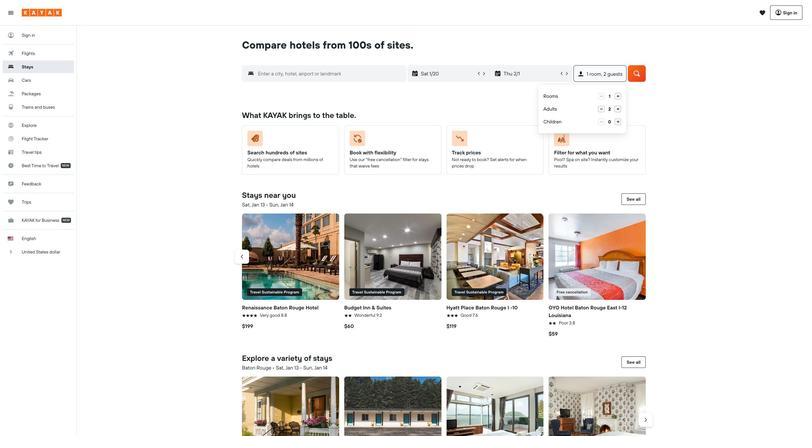Task type: describe. For each thing, give the bounding box(es) containing it.
motel element
[[344, 377, 442, 436]]

oyo hotel baton rouge east i-12 louisiana element
[[549, 214, 646, 300]]

back image
[[239, 254, 245, 260]]

hotel element
[[447, 377, 544, 436]]

navigation menu image
[[8, 9, 14, 16]]

forward image
[[643, 417, 649, 423]]

stays near you carousel region
[[235, 211, 649, 340]]

budget inn & suites element
[[344, 214, 442, 300]]

Adults field
[[605, 106, 615, 112]]



Task type: locate. For each thing, give the bounding box(es) containing it.
figure
[[248, 131, 331, 149], [350, 131, 434, 149], [452, 131, 536, 149], [555, 131, 638, 149], [242, 214, 339, 300], [344, 214, 442, 300], [447, 214, 544, 300], [549, 214, 646, 300]]

united states (english) image
[[8, 237, 13, 241]]

bed & breakfast element
[[242, 377, 339, 436]]

hyatt place baton rouge i -10 element
[[447, 214, 544, 300]]

inn element
[[549, 377, 646, 436]]

Enter a city, hotel, airport or landmark text field
[[254, 69, 406, 78]]

explore a variety of stays carousel region
[[240, 374, 653, 436]]

None search field
[[233, 51, 656, 95]]

Children field
[[605, 119, 615, 125]]

Rooms field
[[605, 93, 615, 99]]

renaissance baton rouge hotel element
[[242, 214, 339, 300]]



Task type: vqa. For each thing, say whether or not it's contained in the screenshot.
'DATES' 'radio'
no



